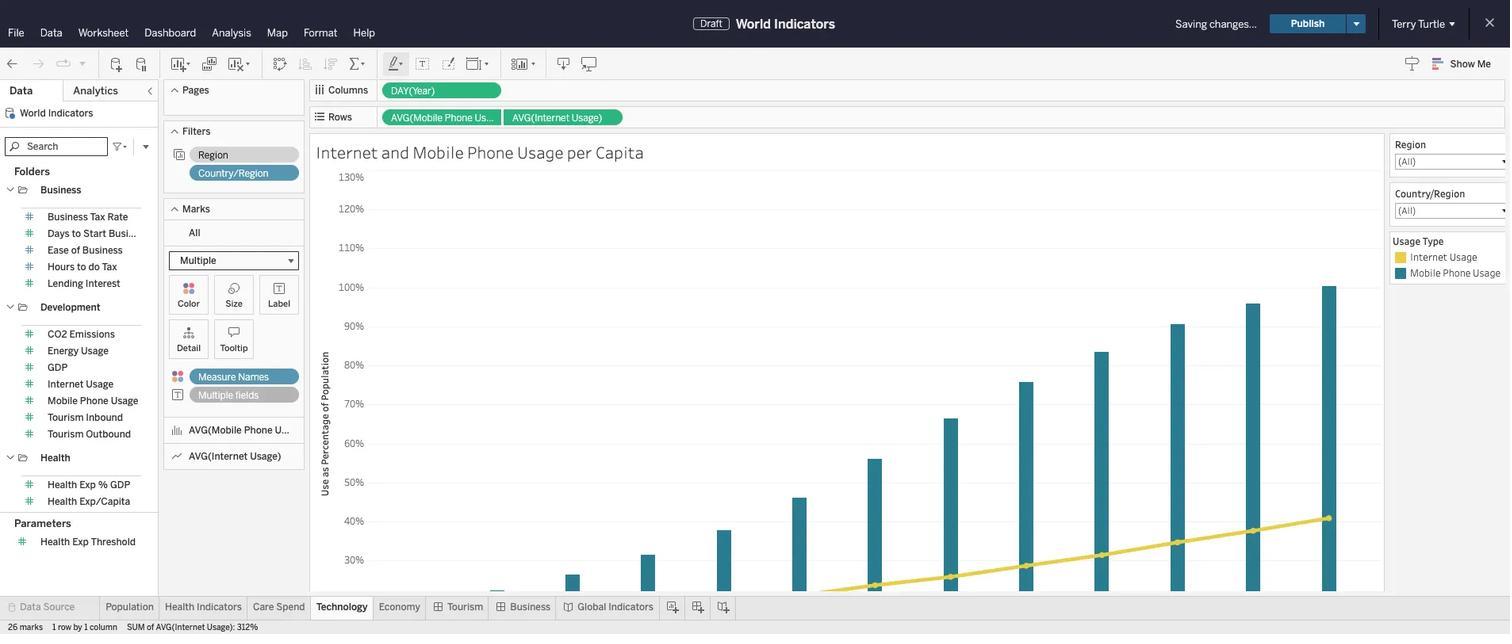 Task type: vqa. For each thing, say whether or not it's contained in the screenshot.
'Map'
yes



Task type: describe. For each thing, give the bounding box(es) containing it.
1 vertical spatial country/region
[[1395, 187, 1465, 200]]

sum of avg(internet usage): 312%
[[127, 623, 258, 633]]

1 1 from the left
[[52, 623, 56, 633]]

1 vertical spatial tax
[[102, 262, 117, 273]]

1 vertical spatial data
[[10, 85, 33, 97]]

download image
[[556, 56, 572, 72]]

global
[[578, 602, 606, 613]]

0 vertical spatial mobile
[[413, 141, 464, 163]]

terry turtle
[[1392, 18, 1445, 30]]

saving changes...
[[1176, 18, 1257, 30]]

0 vertical spatial world indicators
[[736, 16, 835, 31]]

internet usage option
[[1393, 250, 1510, 266]]

help
[[353, 27, 375, 39]]

1 vertical spatial gdp
[[110, 480, 130, 491]]

names
[[238, 372, 269, 383]]

collapse image
[[145, 86, 155, 96]]

0 horizontal spatial country/region
[[198, 168, 269, 179]]

days to start business
[[48, 228, 149, 240]]

0 horizontal spatial gdp
[[48, 363, 68, 374]]

marks
[[182, 204, 210, 215]]

me
[[1478, 59, 1491, 70]]

show
[[1451, 59, 1475, 70]]

health exp/capita
[[48, 497, 130, 508]]

technology
[[316, 602, 368, 613]]

threshold
[[91, 537, 136, 548]]

care
[[253, 602, 274, 613]]

lending interest
[[48, 278, 120, 290]]

detail
[[177, 343, 201, 354]]

health for health indicators
[[165, 602, 194, 613]]

energy
[[48, 346, 79, 357]]

business right start
[[109, 228, 149, 240]]

draft
[[700, 18, 723, 29]]

multiple fields
[[198, 390, 259, 401]]

business down the days to start business
[[82, 245, 123, 256]]

dashboard
[[145, 27, 196, 39]]

business up days
[[48, 212, 88, 223]]

energy usage
[[48, 346, 109, 357]]

mobile phone usage inside option
[[1410, 267, 1501, 279]]

highlight image
[[387, 56, 405, 72]]

interest
[[86, 278, 120, 290]]

Search text field
[[5, 137, 108, 156]]

2 1 from the left
[[84, 623, 88, 633]]

global indicators
[[578, 602, 654, 613]]

format
[[304, 27, 338, 39]]

of for avg(internet
[[147, 623, 154, 633]]

health exp threshold
[[40, 537, 136, 548]]

usage inside option
[[1450, 251, 1478, 263]]

publish
[[1291, 18, 1325, 29]]

0 vertical spatial tax
[[90, 212, 105, 223]]

inbound
[[86, 412, 123, 424]]

2 vertical spatial tourism
[[447, 602, 483, 613]]

economy
[[379, 602, 420, 613]]

0 vertical spatial avg(internet
[[512, 113, 570, 124]]

infant
[[48, 513, 74, 524]]

show/hide cards image
[[511, 56, 536, 72]]

color
[[178, 299, 200, 309]]

swap rows and columns image
[[272, 56, 288, 72]]

health exp % gdp
[[48, 480, 130, 491]]

worksheet
[[78, 27, 129, 39]]

health indicators
[[165, 602, 242, 613]]

duplicate image
[[201, 56, 217, 72]]

terry
[[1392, 18, 1416, 30]]

hours to do tax
[[48, 262, 117, 273]]

tourism inbound
[[48, 412, 123, 424]]

business left global
[[510, 602, 551, 613]]

do
[[89, 262, 100, 273]]

clear sheet image
[[227, 56, 252, 72]]

fields
[[235, 390, 259, 401]]

type
[[1423, 235, 1444, 247]]

mobile inside option
[[1410, 267, 1441, 279]]

hours
[[48, 262, 75, 273]]

columns
[[328, 85, 368, 96]]

rate for infant mortality rate
[[119, 513, 140, 524]]

2 vertical spatial internet
[[48, 379, 84, 390]]

1 vertical spatial internet usage
[[48, 379, 114, 390]]

2 vertical spatial avg(internet
[[156, 623, 205, 633]]

rows
[[328, 112, 352, 123]]

population
[[106, 602, 154, 613]]

lending
[[48, 278, 83, 290]]

2 vertical spatial data
[[20, 602, 41, 613]]

pages
[[182, 85, 209, 96]]

show me
[[1451, 59, 1491, 70]]

exp/capita
[[79, 497, 130, 508]]

capita
[[596, 141, 644, 163]]

usage):
[[207, 623, 235, 633]]

tourism for tourism inbound
[[48, 412, 84, 424]]

0 vertical spatial internet
[[316, 141, 378, 163]]

data source
[[20, 602, 75, 613]]

1 row by 1 column
[[52, 623, 117, 633]]

changes...
[[1210, 18, 1257, 30]]

days
[[48, 228, 70, 240]]

care spend
[[253, 602, 305, 613]]

health for health exp/capita
[[48, 497, 77, 508]]

analytics
[[73, 85, 118, 97]]

all
[[189, 228, 200, 239]]

sum
[[127, 623, 145, 633]]

marks
[[20, 623, 43, 633]]

folders
[[14, 166, 50, 178]]

usage inside option
[[1473, 267, 1501, 279]]

co2
[[48, 329, 67, 340]]

%
[[98, 480, 108, 491]]

26 marks
[[8, 623, 43, 633]]

exp for %
[[79, 480, 96, 491]]



Task type: locate. For each thing, give the bounding box(es) containing it.
replay animation image
[[56, 56, 71, 72], [78, 58, 87, 68]]

0 vertical spatial avg(internet usage)
[[512, 113, 602, 124]]

internet usage inside option
[[1410, 251, 1478, 263]]

to for days
[[72, 228, 81, 240]]

column
[[90, 623, 117, 633]]

new worksheet image
[[170, 56, 192, 72]]

avg(internet
[[512, 113, 570, 124], [189, 451, 248, 462], [156, 623, 205, 633]]

filters
[[182, 126, 210, 137]]

replay animation image up analytics
[[78, 58, 87, 68]]

data up marks
[[20, 602, 41, 613]]

internet down rows
[[316, 141, 378, 163]]

0 horizontal spatial replay animation image
[[56, 56, 71, 72]]

1 horizontal spatial avg(mobile
[[391, 113, 443, 124]]

business tax rate
[[48, 212, 128, 223]]

health for health exp threshold
[[40, 537, 70, 548]]

1 right by
[[84, 623, 88, 633]]

avg(internet usage) up per
[[512, 113, 602, 124]]

applies to selected worksheets with same data source image
[[173, 148, 186, 161]]

to for hours
[[77, 262, 86, 273]]

gdp right the %
[[110, 480, 130, 491]]

phone
[[445, 113, 473, 124], [467, 141, 514, 163], [1443, 267, 1471, 279], [80, 396, 109, 407], [244, 425, 273, 436]]

internet and mobile phone usage per capita
[[316, 141, 644, 163]]

1 left row
[[52, 623, 56, 633]]

world right draft
[[736, 16, 771, 31]]

1 vertical spatial internet
[[1410, 251, 1448, 263]]

avg(internet up per
[[512, 113, 570, 124]]

world up search text field
[[20, 108, 46, 119]]

1 horizontal spatial country/region
[[1395, 187, 1465, 200]]

rate
[[107, 212, 128, 223], [119, 513, 140, 524]]

1 vertical spatial world indicators
[[20, 108, 93, 119]]

1 vertical spatial of
[[147, 623, 154, 633]]

new data source image
[[109, 56, 125, 72]]

country/region up 'type'
[[1395, 187, 1465, 200]]

exp down infant mortality rate
[[72, 537, 89, 548]]

start
[[83, 228, 106, 240]]

region
[[1395, 138, 1426, 151], [198, 150, 228, 161]]

sort ascending image
[[297, 56, 313, 72]]

and
[[381, 141, 409, 163]]

0 horizontal spatial internet usage
[[48, 379, 114, 390]]

exp for threshold
[[72, 537, 89, 548]]

exp left the %
[[79, 480, 96, 491]]

1 horizontal spatial mobile
[[413, 141, 464, 163]]

1 vertical spatial mobile
[[1410, 267, 1441, 279]]

0 vertical spatial gdp
[[48, 363, 68, 374]]

0 horizontal spatial of
[[71, 245, 80, 256]]

to left the do
[[77, 262, 86, 273]]

1 vertical spatial avg(internet
[[189, 451, 248, 462]]

source
[[43, 602, 75, 613]]

emissions
[[69, 329, 115, 340]]

0 vertical spatial tourism
[[48, 412, 84, 424]]

measure names
[[198, 372, 269, 383]]

co2 emissions
[[48, 329, 115, 340]]

312%
[[237, 623, 258, 633]]

data
[[40, 27, 62, 39], [10, 85, 33, 97], [20, 602, 41, 613]]

0 vertical spatial rate
[[107, 212, 128, 223]]

of
[[71, 245, 80, 256], [147, 623, 154, 633]]

spend
[[276, 602, 305, 613]]

1 vertical spatial rate
[[119, 513, 140, 524]]

mobile phone usage option
[[1393, 266, 1510, 282]]

of right ease
[[71, 245, 80, 256]]

day(year)
[[391, 86, 435, 97]]

0 horizontal spatial avg(mobile phone usage)
[[189, 425, 306, 436]]

1 horizontal spatial world
[[736, 16, 771, 31]]

map
[[267, 27, 288, 39]]

rate for business tax rate
[[107, 212, 128, 223]]

phone inside option
[[1443, 267, 1471, 279]]

size
[[225, 299, 243, 309]]

0 vertical spatial mobile phone usage
[[1410, 267, 1501, 279]]

exp
[[79, 480, 96, 491], [72, 537, 89, 548]]

mobile up tourism inbound
[[48, 396, 78, 407]]

business down 'folders'
[[40, 185, 81, 196]]

0 horizontal spatial 1
[[52, 623, 56, 633]]

gdp down "energy"
[[48, 363, 68, 374]]

country/region
[[198, 168, 269, 179], [1395, 187, 1465, 200]]

row
[[58, 623, 71, 633]]

outbound
[[86, 429, 131, 440]]

internet down 'type'
[[1410, 251, 1448, 263]]

1 vertical spatial avg(mobile
[[189, 425, 242, 436]]

publish button
[[1270, 14, 1346, 33]]

health up 'health exp/capita'
[[48, 480, 77, 491]]

0 vertical spatial world
[[736, 16, 771, 31]]

mobile phone usage up tourism inbound
[[48, 396, 138, 407]]

mobile right and
[[413, 141, 464, 163]]

tourism outbound
[[48, 429, 131, 440]]

health
[[40, 453, 70, 464], [48, 480, 77, 491], [48, 497, 77, 508], [40, 537, 70, 548], [165, 602, 194, 613]]

world indicators right draft
[[736, 16, 835, 31]]

internet inside option
[[1410, 251, 1448, 263]]

0 vertical spatial to
[[72, 228, 81, 240]]

rate up the days to start business
[[107, 212, 128, 223]]

internet usage down energy usage
[[48, 379, 114, 390]]

mobile
[[413, 141, 464, 163], [1410, 267, 1441, 279], [48, 396, 78, 407]]

2 horizontal spatial internet
[[1410, 251, 1448, 263]]

data up redo "image"
[[40, 27, 62, 39]]

0 vertical spatial internet usage
[[1410, 251, 1478, 263]]

label
[[268, 299, 290, 309]]

of right the sum
[[147, 623, 154, 633]]

to
[[72, 228, 81, 240], [77, 262, 86, 273]]

usage)
[[475, 113, 505, 124], [572, 113, 602, 124], [275, 425, 306, 436], [250, 451, 281, 462]]

ease of business
[[48, 245, 123, 256]]

avg(internet down multiple
[[189, 451, 248, 462]]

parameters
[[14, 518, 71, 530]]

health down parameters
[[40, 537, 70, 548]]

0 horizontal spatial mobile phone usage
[[48, 396, 138, 407]]

tourism for tourism outbound
[[48, 429, 84, 440]]

0 horizontal spatial region
[[198, 150, 228, 161]]

internet
[[316, 141, 378, 163], [1410, 251, 1448, 263], [48, 379, 84, 390]]

1 horizontal spatial 1
[[84, 623, 88, 633]]

tooltip
[[220, 343, 248, 354]]

1 horizontal spatial internet
[[316, 141, 378, 163]]

avg(mobile phone usage) down day(year)
[[391, 113, 505, 124]]

replay animation image right redo "image"
[[56, 56, 71, 72]]

health down tourism outbound
[[40, 453, 70, 464]]

data guide image
[[1405, 56, 1420, 71]]

open and edit this workbook in tableau desktop image
[[581, 56, 597, 72]]

country/region up the marks
[[198, 168, 269, 179]]

0 vertical spatial data
[[40, 27, 62, 39]]

1
[[52, 623, 56, 633], [84, 623, 88, 633]]

tourism up tourism outbound
[[48, 412, 84, 424]]

infant mortality rate
[[48, 513, 140, 524]]

world indicators up search text field
[[20, 108, 93, 119]]

1 horizontal spatial gdp
[[110, 480, 130, 491]]

1 vertical spatial mobile phone usage
[[48, 396, 138, 407]]

by
[[73, 623, 82, 633]]

health for health
[[40, 453, 70, 464]]

internet usage up mobile phone usage option
[[1410, 251, 1478, 263]]

0 horizontal spatial avg(mobile
[[189, 425, 242, 436]]

1 vertical spatial avg(mobile phone usage)
[[189, 425, 306, 436]]

0 horizontal spatial world indicators
[[20, 108, 93, 119]]

1 vertical spatial world
[[20, 108, 46, 119]]

redo image
[[30, 56, 46, 72]]

2 horizontal spatial mobile
[[1410, 267, 1441, 279]]

pause auto updates image
[[134, 56, 150, 72]]

development
[[40, 302, 100, 313]]

format workbook image
[[440, 56, 456, 72]]

0 vertical spatial country/region
[[198, 168, 269, 179]]

tourism right economy
[[447, 602, 483, 613]]

0 vertical spatial avg(mobile
[[391, 113, 443, 124]]

health for health exp % gdp
[[48, 480, 77, 491]]

avg(mobile phone usage)
[[391, 113, 505, 124], [189, 425, 306, 436]]

per
[[567, 141, 592, 163]]

to right days
[[72, 228, 81, 240]]

show me button
[[1425, 52, 1506, 76]]

1 horizontal spatial avg(internet usage)
[[512, 113, 602, 124]]

file
[[8, 27, 24, 39]]

mortality
[[76, 513, 117, 524]]

mobile phone usage down 'internet usage' option
[[1410, 267, 1501, 279]]

0 vertical spatial exp
[[79, 480, 96, 491]]

of for business
[[71, 245, 80, 256]]

tax right the do
[[102, 262, 117, 273]]

measure
[[198, 372, 236, 383]]

undo image
[[5, 56, 21, 72]]

internet usage
[[1410, 251, 1478, 263], [48, 379, 114, 390]]

avg(mobile down multiple
[[189, 425, 242, 436]]

avg(mobile down day(year)
[[391, 113, 443, 124]]

show mark labels image
[[415, 56, 431, 72]]

1 vertical spatial avg(internet usage)
[[189, 451, 281, 462]]

avg(internet down "health indicators"
[[156, 623, 205, 633]]

multiple
[[198, 390, 233, 401]]

1 horizontal spatial world indicators
[[736, 16, 835, 31]]

data down undo icon
[[10, 85, 33, 97]]

mobile down 'internet usage' option
[[1410, 267, 1441, 279]]

health up sum of avg(internet usage): 312%
[[165, 602, 194, 613]]

usage type
[[1393, 235, 1444, 247]]

tax
[[90, 212, 105, 223], [102, 262, 117, 273]]

1 horizontal spatial of
[[147, 623, 154, 633]]

health up 'infant' at the left of the page
[[48, 497, 77, 508]]

2 vertical spatial mobile
[[48, 396, 78, 407]]

1 vertical spatial exp
[[72, 537, 89, 548]]

turtle
[[1418, 18, 1445, 30]]

1 vertical spatial to
[[77, 262, 86, 273]]

1 vertical spatial tourism
[[48, 429, 84, 440]]

0 vertical spatial avg(mobile phone usage)
[[391, 113, 505, 124]]

1 horizontal spatial region
[[1395, 138, 1426, 151]]

0 horizontal spatial mobile
[[48, 396, 78, 407]]

avg(mobile
[[391, 113, 443, 124], [189, 425, 242, 436]]

1 horizontal spatial replay animation image
[[78, 58, 87, 68]]

avg(mobile phone usage) down fields
[[189, 425, 306, 436]]

ease
[[48, 245, 69, 256]]

world
[[736, 16, 771, 31], [20, 108, 46, 119]]

1 horizontal spatial mobile phone usage
[[1410, 267, 1501, 279]]

0 horizontal spatial internet
[[48, 379, 84, 390]]

analysis
[[212, 27, 251, 39]]

fit image
[[466, 56, 491, 72]]

marks. press enter to open the view data window.. use arrow keys to navigate data visualization elements. image
[[369, 171, 1382, 635]]

tourism down tourism inbound
[[48, 429, 84, 440]]

0 vertical spatial of
[[71, 245, 80, 256]]

1 horizontal spatial avg(mobile phone usage)
[[391, 113, 505, 124]]

avg(internet usage) down multiple fields
[[189, 451, 281, 462]]

0 horizontal spatial world
[[20, 108, 46, 119]]

1 horizontal spatial internet usage
[[1410, 251, 1478, 263]]

totals image
[[348, 56, 367, 72]]

rate up the threshold
[[119, 513, 140, 524]]

internet down "energy"
[[48, 379, 84, 390]]

business
[[40, 185, 81, 196], [48, 212, 88, 223], [109, 228, 149, 240], [82, 245, 123, 256], [510, 602, 551, 613]]

0 horizontal spatial avg(internet usage)
[[189, 451, 281, 462]]

26
[[8, 623, 18, 633]]

tax up the days to start business
[[90, 212, 105, 223]]

avg(internet usage)
[[512, 113, 602, 124], [189, 451, 281, 462]]

usage
[[517, 141, 564, 163], [1393, 235, 1421, 247], [1450, 251, 1478, 263], [1473, 267, 1501, 279], [81, 346, 109, 357], [86, 379, 114, 390], [111, 396, 138, 407]]

sort descending image
[[323, 56, 339, 72]]

saving
[[1176, 18, 1207, 30]]



